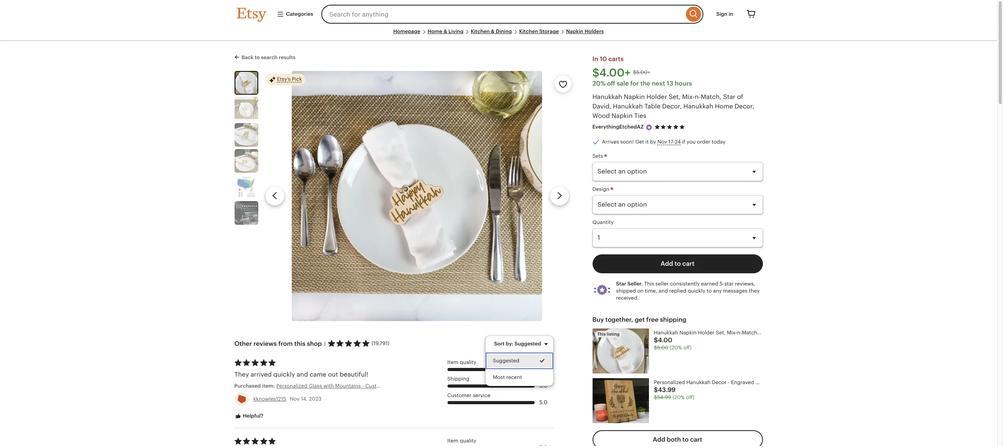 Task type: locate. For each thing, give the bounding box(es) containing it.
replied
[[669, 288, 687, 294]]

star left of
[[723, 93, 736, 101]]

off)
[[684, 344, 692, 350], [686, 394, 694, 400]]

kitchen left dining
[[471, 28, 490, 34]]

& left living
[[444, 28, 447, 34]]

4 $ from the top
[[654, 394, 657, 400]]

4.00
[[658, 336, 672, 344]]

0 vertical spatial this
[[644, 281, 654, 287]]

1 vertical spatial item
[[447, 438, 458, 444]]

off) inside $ 43.99 $ 54.99 (20% off)
[[686, 394, 694, 400]]

0 horizontal spatial quickly
[[273, 371, 295, 378]]

$ down the free
[[654, 344, 657, 350]]

quickly
[[688, 288, 705, 294], [273, 371, 295, 378]]

kitchen left storage at the right top of page
[[519, 28, 538, 34]]

1 decor, from the left
[[662, 103, 682, 110]]

back to search results
[[242, 54, 295, 60]]

on
[[637, 288, 644, 294]]

0 vertical spatial 5.0
[[539, 366, 548, 372]]

and left came
[[297, 371, 308, 378]]

1 horizontal spatial decor,
[[735, 103, 754, 110]]

napkin up everythingetchedaz link at the top of page
[[612, 112, 633, 119]]

1 vertical spatial quality
[[460, 438, 476, 444]]

add to cart
[[661, 260, 695, 267]]

hanukkah up the ties
[[613, 103, 643, 110]]

this
[[644, 281, 654, 287], [597, 331, 606, 336]]

1 5.0 from the top
[[539, 366, 548, 372]]

and down seller
[[659, 288, 668, 294]]

1 horizontal spatial star
[[723, 93, 736, 101]]

back to search results link
[[234, 53, 295, 61]]

this left the listing
[[597, 331, 606, 336]]

and
[[659, 288, 668, 294], [297, 371, 308, 378]]

hanukkah napkin holder set mix-n-match star of david image 5 image
[[234, 175, 258, 199]]

nov right by
[[658, 139, 667, 145]]

came
[[310, 371, 326, 378]]

off) right 54.99
[[686, 394, 694, 400]]

1 vertical spatial home
[[715, 103, 733, 110]]

most
[[493, 374, 505, 380]]

sort
[[494, 341, 505, 347]]

kitchen for kitchen storage
[[519, 28, 538, 34]]

$ up 5.00
[[654, 336, 658, 344]]

hanukkah napkin holder set mix-n-match star of david image 1 image
[[292, 71, 542, 321], [235, 72, 257, 94]]

& left dining
[[491, 28, 495, 34]]

1 vertical spatial off)
[[686, 394, 694, 400]]

decor, down set,
[[662, 103, 682, 110]]

hanukkah napkin holder set, mix-n-match, star of david, hanukkah table decor, hanukkah home decor, wood napkin ties image
[[593, 328, 649, 373]]

0 horizontal spatial hanukkah napkin holder set mix-n-match star of david image 1 image
[[235, 72, 257, 94]]

43.99
[[658, 386, 676, 394]]

get
[[635, 316, 645, 323]]

0 horizontal spatial home
[[428, 28, 442, 34]]

off) right 5.00
[[684, 344, 692, 350]]

nov
[[658, 139, 667, 145], [290, 396, 300, 402]]

other
[[234, 340, 252, 347]]

5.0 down sort by: suggested popup button
[[539, 366, 548, 372]]

0 horizontal spatial &
[[444, 28, 447, 34]]

|
[[324, 341, 326, 347]]

1 vertical spatial and
[[297, 371, 308, 378]]

star
[[725, 281, 734, 287]]

sign in
[[716, 11, 733, 17]]

20%
[[593, 80, 606, 87]]

0 vertical spatial add
[[661, 260, 673, 267]]

5.0
[[539, 366, 548, 372], [539, 383, 548, 389], [539, 399, 548, 405]]

cart up consistently
[[682, 260, 695, 267]]

menu bar
[[237, 28, 760, 41]]

received.
[[616, 295, 639, 301]]

this inside this seller consistently earned 5-star reviews, shipped on time, and replied quickly to any messages they received.
[[644, 281, 654, 287]]

0 vertical spatial (20%
[[670, 344, 682, 350]]

off) for 43.99
[[686, 394, 694, 400]]

free
[[646, 316, 659, 323]]

0 horizontal spatial kitchen
[[471, 28, 490, 34]]

off) for 4.00
[[684, 344, 692, 350]]

0 vertical spatial item
[[447, 359, 458, 365]]

kitchen
[[471, 28, 490, 34], [519, 28, 538, 34]]

(20% down 43.99
[[673, 394, 685, 400]]

0 horizontal spatial star
[[616, 281, 626, 287]]

star
[[723, 93, 736, 101], [616, 281, 626, 287]]

1 horizontal spatial quickly
[[688, 288, 705, 294]]

0 vertical spatial and
[[659, 288, 668, 294]]

2 vertical spatial napkin
[[612, 112, 633, 119]]

0 vertical spatial cart
[[682, 260, 695, 267]]

(20%
[[670, 344, 682, 350], [673, 394, 685, 400]]

2 & from the left
[[491, 28, 495, 34]]

decor, down of
[[735, 103, 754, 110]]

to
[[255, 54, 260, 60], [675, 260, 681, 267], [707, 288, 712, 294], [683, 436, 689, 443]]

this up time,
[[644, 281, 654, 287]]

1 horizontal spatial hanukkah napkin holder set mix-n-match star of david image 1 image
[[292, 71, 542, 321]]

hanukkah down n-
[[684, 103, 713, 110]]

this
[[294, 340, 305, 347]]

star_seller image
[[645, 124, 652, 131]]

decor,
[[662, 103, 682, 110], [735, 103, 754, 110]]

banner
[[223, 0, 775, 28]]

1 item from the top
[[447, 359, 458, 365]]

wood
[[593, 112, 610, 119]]

0 vertical spatial quickly
[[688, 288, 705, 294]]

5.0 down most recent button at bottom
[[539, 399, 548, 405]]

cart
[[682, 260, 695, 267], [690, 436, 702, 443]]

1 horizontal spatial &
[[491, 28, 495, 34]]

$ up 54.99
[[654, 386, 658, 394]]

suggested up most recent
[[493, 358, 520, 363]]

menu
[[486, 336, 554, 386]]

1 vertical spatial quickly
[[273, 371, 295, 378]]

hanukkah
[[593, 93, 622, 101], [613, 103, 643, 110], [684, 103, 713, 110]]

suggested right 'by:'
[[515, 341, 541, 347]]

1 quality from the top
[[460, 359, 476, 365]]

and inside this seller consistently earned 5-star reviews, shipped on time, and replied quickly to any messages they received.
[[659, 288, 668, 294]]

earned
[[701, 281, 718, 287]]

1 vertical spatial suggested
[[493, 358, 520, 363]]

arrived
[[251, 371, 272, 378]]

1 horizontal spatial home
[[715, 103, 733, 110]]

1 $ from the top
[[654, 336, 658, 344]]

$ right personalized hanukkah decor - engraved wood sign, 14x10 hanukkah sign, menorah and custom name, classy hanukkah decorations, design: hnka1 image
[[654, 394, 657, 400]]

0 horizontal spatial and
[[297, 371, 308, 378]]

menu bar containing homepage
[[237, 28, 760, 41]]

(20% right 5.00
[[670, 344, 682, 350]]

1 horizontal spatial and
[[659, 288, 668, 294]]

napkin inside menu bar
[[566, 28, 583, 34]]

quickly inside this seller consistently earned 5-star reviews, shipped on time, and replied quickly to any messages they received.
[[688, 288, 705, 294]]

home left living
[[428, 28, 442, 34]]

0 vertical spatial star
[[723, 93, 736, 101]]

1 vertical spatial 5.0
[[539, 383, 548, 389]]

out
[[328, 371, 338, 378]]

categories button
[[271, 7, 319, 21]]

1 vertical spatial item quality
[[447, 438, 476, 444]]

add for add both to cart
[[653, 436, 665, 443]]

to right both
[[683, 436, 689, 443]]

customer
[[447, 392, 472, 398]]

of
[[737, 93, 743, 101]]

0 horizontal spatial this
[[597, 331, 606, 336]]

item
[[447, 359, 458, 365], [447, 438, 458, 444]]

5.0 down the "suggested" button
[[539, 383, 548, 389]]

54.99
[[657, 394, 671, 400]]

0 vertical spatial quality
[[460, 359, 476, 365]]

in
[[729, 11, 733, 17]]

seller.
[[628, 281, 643, 287]]

3 5.0 from the top
[[539, 399, 548, 405]]

home & living link
[[428, 28, 464, 34]]

1 horizontal spatial kitchen
[[519, 28, 538, 34]]

0 vertical spatial napkin
[[566, 28, 583, 34]]

nov left the 14, at the bottom left of the page
[[290, 396, 300, 402]]

1 horizontal spatial this
[[644, 281, 654, 287]]

add for add to cart
[[661, 260, 673, 267]]

1 vertical spatial add
[[653, 436, 665, 443]]

order
[[697, 139, 710, 145]]

add left both
[[653, 436, 665, 443]]

(20% inside $ 43.99 $ 54.99 (20% off)
[[673, 394, 685, 400]]

& for home
[[444, 28, 447, 34]]

0 vertical spatial nov
[[658, 139, 667, 145]]

napkin left holders
[[566, 28, 583, 34]]

1 item quality from the top
[[447, 359, 476, 365]]

14,
[[301, 396, 308, 402]]

1 vertical spatial star
[[616, 281, 626, 287]]

to down earned
[[707, 288, 712, 294]]

home down match,
[[715, 103, 733, 110]]

david,
[[593, 103, 611, 110]]

$
[[654, 336, 658, 344], [654, 344, 657, 350], [654, 386, 658, 394], [654, 394, 657, 400]]

1 vertical spatial napkin
[[624, 93, 645, 101]]

star up the shipped
[[616, 281, 626, 287]]

None search field
[[321, 5, 703, 24]]

(20% inside the $ 4.00 $ 5.00 (20% off)
[[670, 344, 682, 350]]

shipping
[[447, 376, 469, 382]]

napkin holders
[[566, 28, 604, 34]]

this seller consistently earned 5-star reviews, shipped on time, and replied quickly to any messages they received.
[[616, 281, 760, 301]]

0 vertical spatial home
[[428, 28, 442, 34]]

holder
[[647, 93, 667, 101]]

off) inside the $ 4.00 $ 5.00 (20% off)
[[684, 344, 692, 350]]

0 vertical spatial item quality
[[447, 359, 476, 365]]

5.00
[[657, 344, 669, 350]]

shipped
[[616, 288, 636, 294]]

0 horizontal spatial nov
[[290, 396, 300, 402]]

most recent
[[493, 374, 522, 380]]

homepage
[[393, 28, 420, 34]]

1 vertical spatial (20%
[[673, 394, 685, 400]]

$5.00+
[[633, 69, 650, 75]]

$ 43.99 $ 54.99 (20% off)
[[654, 386, 694, 400]]

this for seller
[[644, 281, 654, 287]]

in
[[593, 55, 598, 63]]

purchased
[[234, 383, 261, 389]]

cart right both
[[690, 436, 702, 443]]

by
[[650, 139, 656, 145]]

suggested button
[[486, 352, 553, 369]]

kknowles1215 nov 14, 2023
[[253, 396, 322, 402]]

(20% for 4.00
[[670, 344, 682, 350]]

quickly down consistently
[[688, 288, 705, 294]]

2 kitchen from the left
[[519, 28, 538, 34]]

1 kitchen from the left
[[471, 28, 490, 34]]

they
[[234, 371, 249, 378]]

quantity
[[593, 219, 614, 225]]

1 vertical spatial this
[[597, 331, 606, 336]]

kitchen for kitchen & dining
[[471, 28, 490, 34]]

1 vertical spatial cart
[[690, 436, 702, 443]]

by:
[[506, 341, 513, 347]]

sort by: suggested button
[[488, 336, 557, 352]]

quickly up the item:
[[273, 371, 295, 378]]

0 vertical spatial off)
[[684, 344, 692, 350]]

2 vertical spatial 5.0
[[539, 399, 548, 405]]

1 & from the left
[[444, 28, 447, 34]]

napkin down the for
[[624, 93, 645, 101]]

1 horizontal spatial nov
[[658, 139, 667, 145]]

add up seller
[[661, 260, 673, 267]]

0 horizontal spatial decor,
[[662, 103, 682, 110]]

0 vertical spatial suggested
[[515, 341, 541, 347]]

&
[[444, 28, 447, 34], [491, 28, 495, 34]]

kitchen & dining link
[[471, 28, 512, 34]]



Task type: describe. For each thing, give the bounding box(es) containing it.
suggested inside popup button
[[515, 341, 541, 347]]

2 5.0 from the top
[[539, 383, 548, 389]]

menu containing suggested
[[486, 336, 554, 386]]

buy
[[593, 316, 604, 323]]

star seller.
[[616, 281, 643, 287]]

add to cart button
[[593, 254, 763, 273]]

helpful?
[[242, 413, 263, 419]]

kknowles1215
[[253, 396, 286, 402]]

it
[[646, 139, 649, 145]]

$4.00+ $5.00+
[[593, 66, 650, 79]]

etsy's pick button
[[265, 73, 305, 86]]

sign in button
[[710, 7, 739, 21]]

purchased item:
[[234, 383, 276, 389]]

hanukkah napkin holder set mix-n-match star of david image 2 image
[[234, 97, 258, 121]]

this for listing
[[597, 331, 606, 336]]

etsy's
[[277, 76, 291, 82]]

(20% for 43.99
[[673, 394, 685, 400]]

they
[[749, 288, 760, 294]]

2 item from the top
[[447, 438, 458, 444]]

carts
[[608, 55, 624, 63]]

2 item quality from the top
[[447, 438, 476, 444]]

service
[[473, 392, 491, 398]]

item:
[[262, 383, 275, 389]]

add both to cart
[[653, 436, 702, 443]]

match,
[[701, 93, 722, 101]]

categories
[[286, 11, 313, 17]]

add both to cart button
[[593, 430, 763, 446]]

suggested inside button
[[493, 358, 520, 363]]

napkin holders link
[[566, 28, 604, 34]]

for
[[630, 80, 639, 87]]

recent
[[506, 374, 522, 380]]

in 10 carts
[[593, 55, 624, 63]]

etsy's pick
[[277, 76, 302, 82]]

buy together, get free shipping
[[593, 316, 687, 323]]

10
[[600, 55, 607, 63]]

mix-
[[682, 93, 695, 101]]

search
[[261, 54, 278, 60]]

set,
[[669, 93, 681, 101]]

any
[[713, 288, 722, 294]]

off
[[607, 80, 615, 87]]

kitchen & dining
[[471, 28, 512, 34]]

to inside this seller consistently earned 5-star reviews, shipped on time, and replied quickly to any messages they received.
[[707, 288, 712, 294]]

you
[[687, 139, 696, 145]]

(19,791)
[[372, 340, 389, 346]]

messages
[[723, 288, 748, 294]]

arrives soon! get it by nov 17-24 if you order today
[[602, 139, 726, 145]]

1 vertical spatial nov
[[290, 396, 300, 402]]

from
[[278, 340, 293, 347]]

reviews,
[[735, 281, 755, 287]]

5-
[[720, 281, 725, 287]]

reviews
[[254, 340, 277, 347]]

other reviews from this shop
[[234, 340, 322, 347]]

hanukkah up david,
[[593, 93, 622, 101]]

personalized hanukkah decor - engraved wood sign, 14x10 hanukkah sign, menorah and custom name, classy hanukkah decorations, design: hnka1 image
[[593, 378, 649, 423]]

arrives
[[602, 139, 619, 145]]

sale
[[617, 80, 629, 87]]

20% off sale for the next 13 hours
[[593, 80, 692, 87]]

hours
[[675, 80, 692, 87]]

table
[[645, 103, 661, 110]]

listing
[[607, 331, 620, 336]]

soon! get
[[620, 139, 644, 145]]

star inside hanukkah napkin holder set, mix-n-match, star of david, hanukkah table decor, hanukkah home decor, wood napkin ties
[[723, 93, 736, 101]]

to right back
[[255, 54, 260, 60]]

none search field inside "banner"
[[321, 5, 703, 24]]

hanukkah napkin holder set mix-n-match star of david image 3 image
[[234, 123, 258, 147]]

hanukkah napkin holder set mix-n-match star of david image 4 image
[[234, 149, 258, 173]]

everythingetchedaz link
[[593, 124, 644, 130]]

24
[[675, 139, 681, 145]]

home & living
[[428, 28, 464, 34]]

living
[[449, 28, 464, 34]]

2 $ from the top
[[654, 344, 657, 350]]

2023
[[309, 396, 322, 402]]

Search for anything text field
[[321, 5, 684, 24]]

back
[[242, 54, 253, 60]]

5.0 for quality
[[539, 366, 548, 372]]

holders
[[585, 28, 604, 34]]

2 quality from the top
[[460, 438, 476, 444]]

17-
[[669, 139, 675, 145]]

$ 4.00 $ 5.00 (20% off)
[[654, 336, 692, 350]]

ties
[[634, 112, 646, 119]]

& for kitchen
[[491, 28, 495, 34]]

kknowles1215 link
[[253, 396, 286, 402]]

hanukkah napkin holder set mix-n-match star of david image 6 image
[[234, 201, 258, 225]]

pick
[[292, 76, 302, 82]]

kitchen storage link
[[519, 28, 559, 34]]

n-
[[695, 93, 701, 101]]

home inside hanukkah napkin holder set, mix-n-match, star of david, hanukkah table decor, hanukkah home decor, wood napkin ties
[[715, 103, 733, 110]]

banner containing categories
[[223, 0, 775, 28]]

2 decor, from the left
[[735, 103, 754, 110]]

this listing
[[597, 331, 620, 336]]

next
[[652, 80, 665, 87]]

storage
[[539, 28, 559, 34]]

home inside menu bar
[[428, 28, 442, 34]]

hanukkah napkin holder set, mix-n-match, star of david, hanukkah table decor, hanukkah home decor, wood napkin ties
[[593, 93, 754, 119]]

shop
[[307, 340, 322, 347]]

3 $ from the top
[[654, 386, 658, 394]]

results
[[279, 54, 295, 60]]

beautiful!
[[340, 371, 368, 378]]

they arrived quickly and came out beautiful!
[[234, 371, 368, 378]]

sort by: suggested
[[494, 341, 541, 347]]

5.0 for service
[[539, 399, 548, 405]]

to up consistently
[[675, 260, 681, 267]]

kitchen storage
[[519, 28, 559, 34]]

everythingetchedaz
[[593, 124, 644, 130]]

consistently
[[670, 281, 700, 287]]



Task type: vqa. For each thing, say whether or not it's contained in the screenshot.
Klarna
no



